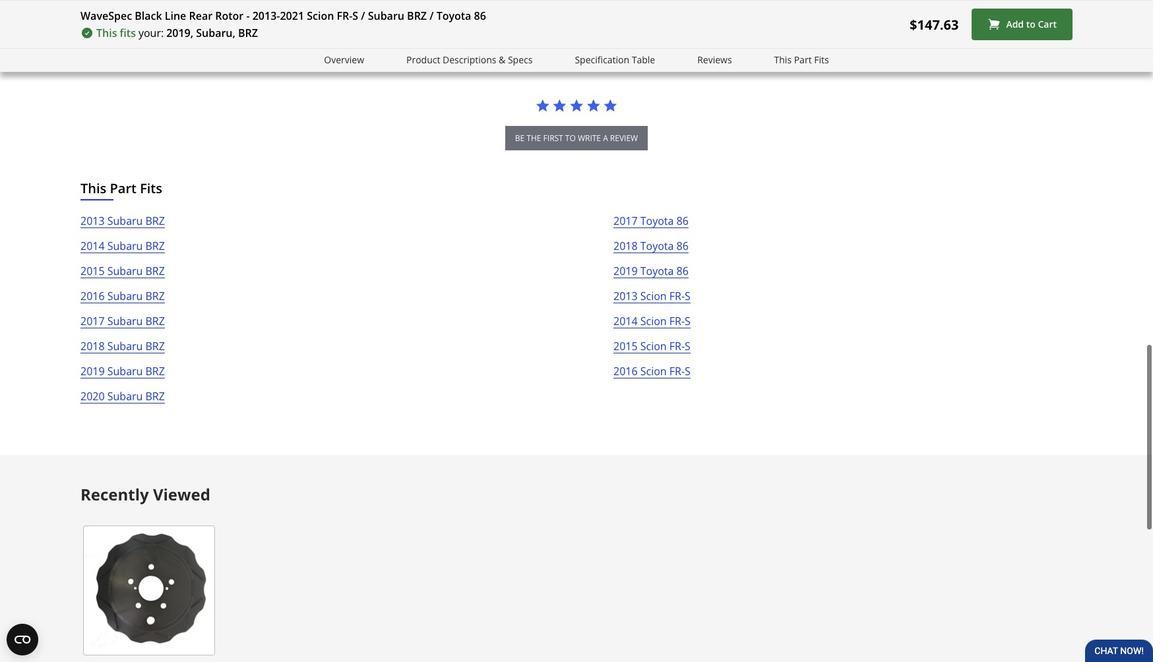 Task type: vqa. For each thing, say whether or not it's contained in the screenshot.
the This in This Part Fits link
yes



Task type: locate. For each thing, give the bounding box(es) containing it.
questions
[[139, 44, 190, 57]]

your:
[[139, 26, 164, 40]]

scion down 2015 scion fr-s link
[[641, 364, 667, 379]]

0 vertical spatial 2015
[[81, 264, 105, 278]]

subaru inside 2018 subaru brz link
[[107, 339, 143, 354]]

fr- down 2015 scion fr-s link
[[670, 364, 685, 379]]

fr- inside 2014 scion fr-s link
[[670, 314, 685, 328]]

2016 scion fr-s link
[[614, 363, 691, 388]]

2015 subaru brz link
[[81, 262, 165, 288]]

2015
[[81, 264, 105, 278], [614, 339, 638, 354]]

product descriptions & specs
[[406, 53, 533, 66]]

0 vertical spatial this part fits
[[774, 53, 829, 66]]

1 / from the left
[[361, 9, 365, 23]]

scion for 2013
[[641, 289, 667, 303]]

0 horizontal spatial star image
[[553, 98, 567, 113]]

first
[[543, 132, 563, 144]]

2016 scion fr-s
[[614, 364, 691, 379]]

star image up first
[[553, 98, 567, 113]]

black
[[135, 9, 162, 23]]

0 horizontal spatial 2016
[[81, 289, 105, 303]]

1 vertical spatial 2015
[[614, 339, 638, 354]]

2018 down 2017 subaru brz link
[[81, 339, 105, 354]]

2018 for 2018 toyota 86
[[614, 239, 638, 253]]

2016
[[81, 289, 105, 303], [614, 364, 638, 379]]

/ up overview at left top
[[361, 9, 365, 23]]

tab list
[[87, 44, 201, 65]]

2014 down 2013 subaru brz link
[[81, 239, 105, 253]]

0 vertical spatial to
[[1027, 18, 1036, 31]]

2015 for 2015 scion fr-s
[[614, 339, 638, 354]]

1 horizontal spatial fits
[[814, 53, 829, 66]]

2019
[[614, 264, 638, 278], [81, 364, 105, 379]]

1 vertical spatial 2019
[[81, 364, 105, 379]]

2017 toyota 86 link
[[614, 212, 689, 237]]

1 vertical spatial part
[[110, 179, 137, 197]]

scion down 2013 scion fr-s link
[[641, 314, 667, 328]]

1 horizontal spatial star image
[[569, 98, 584, 113]]

the
[[527, 132, 541, 144]]

0 vertical spatial 2017
[[614, 214, 638, 228]]

this fits your: 2019, subaru, brz
[[96, 26, 258, 40]]

1 horizontal spatial /
[[430, 9, 434, 23]]

2017 for 2017 subaru brz
[[81, 314, 105, 328]]

1 horizontal spatial star image
[[586, 98, 601, 113]]

fr- inside 2016 scion fr-s link
[[670, 364, 685, 379]]

wavespec black line rear rotor - 2013-2021 scion fr-s / subaru brz / toyota 86
[[81, 9, 486, 23]]

1 vertical spatial 2018
[[81, 339, 105, 354]]

viewed
[[153, 484, 210, 505]]

scion down 2014 scion fr-s link
[[641, 339, 667, 354]]

1 horizontal spatial to
[[1027, 18, 1036, 31]]

0 horizontal spatial 2017
[[81, 314, 105, 328]]

review
[[610, 132, 638, 144]]

brz down '2016 subaru brz' link
[[146, 314, 165, 328]]

this part fits link
[[774, 53, 829, 68]]

subaru
[[368, 9, 404, 23], [107, 214, 143, 228], [107, 239, 143, 253], [107, 264, 143, 278], [107, 289, 143, 303], [107, 314, 143, 328], [107, 339, 143, 354], [107, 364, 143, 379], [107, 389, 143, 404]]

to right add
[[1027, 18, 1036, 31]]

this
[[96, 26, 117, 40], [774, 53, 792, 66], [81, 179, 106, 197]]

overview link
[[324, 53, 364, 68]]

86 for 2017 toyota 86
[[677, 214, 689, 228]]

0 vertical spatial fits
[[814, 53, 829, 66]]

1 horizontal spatial 2017
[[614, 214, 638, 228]]

add to cart button
[[972, 9, 1073, 40]]

write
[[578, 132, 601, 144]]

this part fits
[[774, 53, 829, 66], [81, 179, 162, 197]]

s inside 2014 scion fr-s link
[[685, 314, 691, 328]]

&
[[499, 53, 506, 66]]

fr- down 2013 scion fr-s link
[[670, 314, 685, 328]]

subaru for 2015 subaru brz
[[107, 264, 143, 278]]

2015 scion fr-s
[[614, 339, 691, 354]]

to right first
[[565, 132, 576, 144]]

s inside 2013 scion fr-s link
[[685, 289, 691, 303]]

/ up product
[[430, 9, 434, 23]]

brz down 2014 subaru brz link
[[146, 264, 165, 278]]

0 horizontal spatial star image
[[536, 98, 550, 113]]

scion down 2019 toyota 86 link
[[641, 289, 667, 303]]

0 horizontal spatial 2014
[[81, 239, 105, 253]]

2014 scion fr-s
[[614, 314, 691, 328]]

s inside 2015 scion fr-s link
[[685, 339, 691, 354]]

2016 for 2016 subaru brz
[[81, 289, 105, 303]]

2014 down 2013 scion fr-s link
[[614, 314, 638, 328]]

brz down 2018 subaru brz link
[[146, 364, 165, 379]]

2014 subaru brz
[[81, 239, 165, 253]]

toyota up product descriptions & specs
[[437, 9, 471, 23]]

fr- for 2016 scion fr-s
[[670, 364, 685, 379]]

toyota
[[437, 9, 471, 23], [641, 214, 674, 228], [641, 239, 674, 253], [641, 264, 674, 278]]

subaru inside 2017 subaru brz link
[[107, 314, 143, 328]]

2020 subaru brz link
[[81, 388, 165, 413]]

1 star image from the left
[[553, 98, 567, 113]]

2018 down 2017 toyota 86 link at the top right of page
[[614, 239, 638, 253]]

s
[[353, 9, 358, 23], [685, 289, 691, 303], [685, 314, 691, 328], [685, 339, 691, 354], [685, 364, 691, 379]]

0 vertical spatial 2018
[[614, 239, 638, 253]]

2 horizontal spatial star image
[[603, 98, 618, 113]]

brz up 2014 subaru brz
[[146, 214, 165, 228]]

1 vertical spatial 2014
[[614, 314, 638, 328]]

brz for 2015 subaru brz
[[146, 264, 165, 278]]

1 horizontal spatial 2015
[[614, 339, 638, 354]]

1 vertical spatial 2016
[[614, 364, 638, 379]]

star image up the
[[536, 98, 550, 113]]

2017
[[614, 214, 638, 228], [81, 314, 105, 328]]

fr-
[[337, 9, 353, 23], [670, 289, 685, 303], [670, 314, 685, 328], [670, 339, 685, 354], [670, 364, 685, 379]]

86
[[474, 9, 486, 23], [677, 214, 689, 228], [677, 239, 689, 253], [677, 264, 689, 278]]

to
[[1027, 18, 1036, 31], [565, 132, 576, 144]]

0 vertical spatial this
[[96, 26, 117, 40]]

0 vertical spatial 2014
[[81, 239, 105, 253]]

1 horizontal spatial 2014
[[614, 314, 638, 328]]

overview
[[324, 53, 364, 66]]

subaru inside 2019 subaru brz link
[[107, 364, 143, 379]]

fr- down 2019 toyota 86 link
[[670, 289, 685, 303]]

1 vertical spatial this
[[774, 53, 792, 66]]

2018 subaru brz
[[81, 339, 165, 354]]

1 horizontal spatial 2016
[[614, 364, 638, 379]]

2013
[[81, 214, 105, 228], [614, 289, 638, 303]]

2016 down 2015 scion fr-s link
[[614, 364, 638, 379]]

toyota down 2018 toyota 86 link at the right top of the page
[[641, 264, 674, 278]]

brz down 2019 subaru brz link
[[146, 389, 165, 404]]

2016 inside 2016 scion fr-s link
[[614, 364, 638, 379]]

brz down 2017 subaru brz link
[[146, 339, 165, 354]]

0 horizontal spatial 2013
[[81, 214, 105, 228]]

0 vertical spatial part
[[794, 53, 812, 66]]

subaru inside '2016 subaru brz' link
[[107, 289, 143, 303]]

2015 for 2015 subaru brz
[[81, 264, 105, 278]]

1 vertical spatial 2017
[[81, 314, 105, 328]]

86 down 2017 toyota 86 link at the top right of page
[[677, 239, 689, 253]]

star image up the write
[[586, 98, 601, 113]]

brz for 2016 subaru brz
[[146, 289, 165, 303]]

brz for 2020 subaru brz
[[146, 389, 165, 404]]

brz
[[407, 9, 427, 23], [238, 26, 258, 40], [146, 214, 165, 228], [146, 239, 165, 253], [146, 264, 165, 278], [146, 289, 165, 303], [146, 314, 165, 328], [146, 339, 165, 354], [146, 364, 165, 379], [146, 389, 165, 404]]

brz down 2015 subaru brz link
[[146, 289, 165, 303]]

s down 2014 scion fr-s link
[[685, 339, 691, 354]]

subaru inside 2014 subaru brz link
[[107, 239, 143, 253]]

2013 down 2019 toyota 86 link
[[614, 289, 638, 303]]

product
[[406, 53, 440, 66]]

rotor
[[215, 9, 244, 23]]

recently
[[81, 484, 149, 505]]

star image
[[553, 98, 567, 113], [569, 98, 584, 113]]

2018 subaru brz link
[[81, 338, 165, 363]]

2019 up the 2020
[[81, 364, 105, 379]]

part
[[794, 53, 812, 66], [110, 179, 137, 197]]

2020
[[81, 389, 105, 404]]

1 horizontal spatial 2018
[[614, 239, 638, 253]]

1 vertical spatial 2013
[[614, 289, 638, 303]]

2016 inside '2016 subaru brz' link
[[81, 289, 105, 303]]

2019 down 2018 toyota 86 link at the right top of the page
[[614, 264, 638, 278]]

fits
[[814, 53, 829, 66], [140, 179, 162, 197]]

-
[[246, 9, 250, 23]]

0 horizontal spatial to
[[565, 132, 576, 144]]

subaru inside 2013 subaru brz link
[[107, 214, 143, 228]]

2014 scion fr-s link
[[614, 313, 691, 338]]

brz up product
[[407, 9, 427, 23]]

0 horizontal spatial this part fits
[[81, 179, 162, 197]]

star image up a
[[603, 98, 618, 113]]

s down 2019 toyota 86 link
[[685, 289, 691, 303]]

brz for 2019 subaru brz
[[146, 364, 165, 379]]

2017 down '2016 subaru brz' link
[[81, 314, 105, 328]]

2 star image from the left
[[569, 98, 584, 113]]

star image
[[536, 98, 550, 113], [586, 98, 601, 113], [603, 98, 618, 113]]

2014 for 2014 scion fr-s
[[614, 314, 638, 328]]

0 vertical spatial 2019
[[614, 264, 638, 278]]

86 down 2018 toyota 86 link at the right top of the page
[[677, 264, 689, 278]]

1 horizontal spatial 2019
[[614, 264, 638, 278]]

s down 2015 scion fr-s link
[[685, 364, 691, 379]]

subaru for 2013 subaru brz
[[107, 214, 143, 228]]

2017 toyota 86
[[614, 214, 689, 228]]

2018
[[614, 239, 638, 253], [81, 339, 105, 354]]

1 horizontal spatial 2013
[[614, 289, 638, 303]]

2015 down 2014 scion fr-s link
[[614, 339, 638, 354]]

fr- down 2014 scion fr-s link
[[670, 339, 685, 354]]

1 vertical spatial fits
[[140, 179, 162, 197]]

scion
[[307, 9, 334, 23], [641, 289, 667, 303], [641, 314, 667, 328], [641, 339, 667, 354], [641, 364, 667, 379]]

3 star image from the left
[[603, 98, 618, 113]]

2014
[[81, 239, 105, 253], [614, 314, 638, 328]]

0 horizontal spatial 2015
[[81, 264, 105, 278]]

brz down -
[[238, 26, 258, 40]]

0 vertical spatial 2016
[[81, 289, 105, 303]]

2018 toyota 86
[[614, 239, 689, 253]]

star image up be the first to write a review
[[569, 98, 584, 113]]

2013-
[[253, 9, 280, 23]]

0 horizontal spatial /
[[361, 9, 365, 23]]

2015 down 2014 subaru brz link
[[81, 264, 105, 278]]

subaru inside 2015 subaru brz link
[[107, 264, 143, 278]]

fr- inside 2013 scion fr-s link
[[670, 289, 685, 303]]

2017 up 2018 toyota 86
[[614, 214, 638, 228]]

2 star image from the left
[[586, 98, 601, 113]]

1 horizontal spatial part
[[794, 53, 812, 66]]

subaru inside 2020 subaru brz link
[[107, 389, 143, 404]]

2019 for 2019 toyota 86
[[614, 264, 638, 278]]

2018 toyota 86 link
[[614, 237, 689, 262]]

fits inside this part fits link
[[814, 53, 829, 66]]

s inside 2016 scion fr-s link
[[685, 364, 691, 379]]

subaru for 2019 subaru brz
[[107, 364, 143, 379]]

0 vertical spatial 2013
[[81, 214, 105, 228]]

2013 up 2014 subaru brz
[[81, 214, 105, 228]]

2 vertical spatial this
[[81, 179, 106, 197]]

toyota down 2017 toyota 86 link at the top right of page
[[641, 239, 674, 253]]

0 horizontal spatial 2019
[[81, 364, 105, 379]]

2016 for 2016 scion fr-s
[[614, 364, 638, 379]]

be the first to write a review
[[515, 132, 638, 144]]

brz for 2018 subaru brz
[[146, 339, 165, 354]]

2 / from the left
[[430, 9, 434, 23]]

s down 2013 scion fr-s link
[[685, 314, 691, 328]]

scion for 2015
[[641, 339, 667, 354]]

fr- inside 2015 scion fr-s link
[[670, 339, 685, 354]]

fits
[[120, 26, 136, 40]]

1 vertical spatial to
[[565, 132, 576, 144]]

toyota up 2018 toyota 86
[[641, 214, 674, 228]]

2016 down 2015 subaru brz link
[[81, 289, 105, 303]]

toyota for 2019
[[641, 264, 674, 278]]

brz down 2013 subaru brz link
[[146, 239, 165, 253]]

86 up 2018 toyota 86
[[677, 214, 689, 228]]

subaru for 2018 subaru brz
[[107, 339, 143, 354]]

2016 subaru brz link
[[81, 288, 165, 313]]

0 horizontal spatial 2018
[[81, 339, 105, 354]]

specification
[[575, 53, 630, 66]]

/
[[361, 9, 365, 23], [430, 9, 434, 23]]



Task type: describe. For each thing, give the bounding box(es) containing it.
fr- for 2013 scion fr-s
[[670, 289, 685, 303]]

descriptions
[[443, 53, 497, 66]]

2013 subaru brz link
[[81, 212, 165, 237]]

2013 scion fr-s
[[614, 289, 691, 303]]

0 horizontal spatial part
[[110, 179, 137, 197]]

$147.63
[[910, 16, 959, 33]]

be the first to write a review button
[[505, 126, 648, 150]]

toyota for 2017
[[641, 214, 674, 228]]

reviews link
[[698, 53, 732, 68]]

specs
[[508, 53, 533, 66]]

table
[[632, 53, 655, 66]]

86 up 'descriptions'
[[474, 9, 486, 23]]

brz for 2017 subaru brz
[[146, 314, 165, 328]]

1 vertical spatial this part fits
[[81, 179, 162, 197]]

scion right 2021
[[307, 9, 334, 23]]

2020 subaru brz
[[81, 389, 165, 404]]

subaru,
[[196, 26, 235, 40]]

line
[[165, 9, 186, 23]]

2019 toyota 86 link
[[614, 262, 689, 288]]

2013 scion fr-s link
[[614, 288, 691, 313]]

2015 scion fr-s link
[[614, 338, 691, 363]]

2017 subaru brz
[[81, 314, 165, 328]]

0 horizontal spatial fits
[[140, 179, 162, 197]]

tab list containing reviews
[[87, 44, 201, 65]]

1 star image from the left
[[536, 98, 550, 113]]

2021
[[280, 9, 304, 23]]

2014 subaru brz link
[[81, 237, 165, 262]]

brz for 2014 subaru brz
[[146, 239, 165, 253]]

brz for 2013 subaru brz
[[146, 214, 165, 228]]

2014 for 2014 subaru brz
[[81, 239, 105, 253]]

cart
[[1038, 18, 1057, 31]]

fr- for 2015 scion fr-s
[[670, 339, 685, 354]]

2013 for 2013 subaru brz
[[81, 214, 105, 228]]

subaru for 2014 subaru brz
[[107, 239, 143, 253]]

s for 2013 scion fr-s
[[685, 289, 691, 303]]

86 for 2019 toyota 86
[[677, 264, 689, 278]]

reviews
[[87, 44, 127, 57]]

open widget image
[[7, 624, 38, 656]]

reviews
[[698, 53, 732, 66]]

toyota for 2018
[[641, 239, 674, 253]]

2017 subaru brz link
[[81, 313, 165, 338]]

2017 for 2017 toyota 86
[[614, 214, 638, 228]]

2015 subaru brz
[[81, 264, 165, 278]]

s up overview at left top
[[353, 9, 358, 23]]

scion for 2014
[[641, 314, 667, 328]]

recently viewed
[[81, 484, 210, 505]]

fr- up overview at left top
[[337, 9, 353, 23]]

subaru for 2020 subaru brz
[[107, 389, 143, 404]]

s for 2014 scion fr-s
[[685, 314, 691, 328]]

2019 subaru brz link
[[81, 363, 165, 388]]

rear
[[189, 9, 213, 23]]

add
[[1007, 18, 1024, 31]]

specification table
[[575, 53, 655, 66]]

be
[[515, 132, 525, 144]]

2016 subaru brz
[[81, 289, 165, 303]]

s for 2015 scion fr-s
[[685, 339, 691, 354]]

1 horizontal spatial this part fits
[[774, 53, 829, 66]]

wavsub031bl wavespec black line rear rotor - 2013+ ft86, image
[[83, 526, 215, 656]]

add to cart
[[1007, 18, 1057, 31]]

a
[[603, 132, 608, 144]]

2019 subaru brz
[[81, 364, 165, 379]]

s for 2016 scion fr-s
[[685, 364, 691, 379]]

specification table link
[[575, 53, 655, 68]]

scion for 2016
[[641, 364, 667, 379]]

2019 toyota 86
[[614, 264, 689, 278]]

product descriptions & specs link
[[406, 53, 533, 68]]

wavespec
[[81, 9, 132, 23]]

2013 subaru brz
[[81, 214, 165, 228]]

86 for 2018 toyota 86
[[677, 239, 689, 253]]

fr- for 2014 scion fr-s
[[670, 314, 685, 328]]

subaru for 2016 subaru brz
[[107, 289, 143, 303]]

2018 for 2018 subaru brz
[[81, 339, 105, 354]]

subaru for 2017 subaru brz
[[107, 314, 143, 328]]

2019 for 2019 subaru brz
[[81, 364, 105, 379]]

2013 for 2013 scion fr-s
[[614, 289, 638, 303]]

2019,
[[166, 26, 193, 40]]



